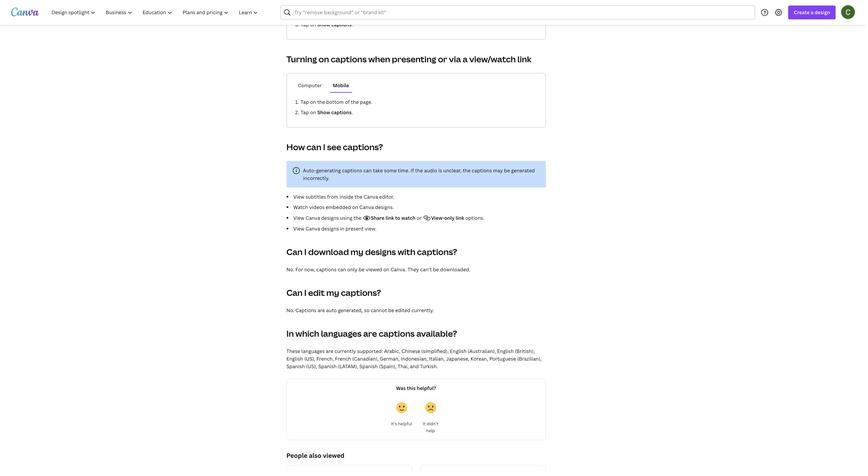 Task type: vqa. For each thing, say whether or not it's contained in the screenshot.
Page.
yes



Task type: locate. For each thing, give the bounding box(es) containing it.
2 vertical spatial tap
[[301, 109, 309, 116]]

link
[[518, 53, 532, 65], [386, 215, 394, 221], [456, 215, 465, 221]]

0 vertical spatial captions?
[[343, 141, 383, 153]]

my down present
[[351, 246, 364, 257]]

available?
[[417, 328, 458, 339]]

mobile
[[333, 82, 349, 89]]

captions? for how can i see captions?
[[343, 141, 383, 153]]

0 vertical spatial tap
[[301, 21, 309, 28]]

1 vertical spatial viewed
[[323, 451, 345, 460]]

1 vertical spatial tap
[[301, 99, 309, 105]]

helpful
[[398, 421, 413, 427]]

0 vertical spatial (us),
[[305, 355, 316, 362]]

designs
[[322, 215, 339, 221], [322, 225, 339, 232], [366, 246, 396, 257]]

can't
[[421, 266, 432, 273]]

can right how
[[307, 141, 322, 153]]

i for download
[[305, 246, 307, 257]]

are
[[318, 307, 325, 314], [364, 328, 377, 339], [326, 348, 334, 354]]

0 vertical spatial view
[[294, 193, 305, 200]]

1 horizontal spatial a
[[812, 9, 814, 16]]

computer button
[[295, 79, 325, 92]]

videos
[[310, 204, 325, 210]]

the
[[318, 99, 325, 105], [351, 99, 359, 105], [416, 167, 423, 174], [463, 167, 471, 174], [355, 193, 363, 200], [354, 215, 362, 221]]

spanish down these
[[287, 363, 305, 370]]

languages
[[321, 328, 362, 339], [302, 348, 325, 354]]

people also viewed
[[287, 451, 345, 460]]

english up japanese,
[[450, 348, 467, 354]]

1 can from the top
[[287, 246, 303, 257]]

languages up french,
[[302, 348, 325, 354]]

1 vertical spatial can
[[364, 167, 372, 174]]

the right "if"
[[416, 167, 423, 174]]

or right watch
[[417, 215, 423, 221]]

can for can i download my designs with captions?
[[287, 246, 303, 257]]

supported:
[[358, 348, 383, 354]]

1 vertical spatial view
[[294, 215, 305, 221]]

0 horizontal spatial are
[[318, 307, 325, 314]]

can up captions
[[287, 287, 303, 298]]

canva
[[364, 193, 378, 200], [360, 204, 374, 210], [306, 215, 320, 221], [306, 225, 320, 232]]

designs up no. for now, captions can only be viewed on canva. they can't be downloaded.
[[366, 246, 396, 257]]

0 horizontal spatial can
[[307, 141, 322, 153]]

editor.
[[380, 193, 395, 200]]

1 no. from the top
[[287, 266, 295, 273]]

may
[[494, 167, 503, 174]]

1 horizontal spatial spanish
[[319, 363, 337, 370]]

are left auto
[[318, 307, 325, 314]]

1 spanish from the left
[[287, 363, 305, 370]]

can for can i edit my captions?
[[287, 287, 303, 298]]

i up now,
[[305, 246, 307, 257]]

1 vertical spatial or
[[417, 215, 423, 221]]

be right can't
[[433, 266, 439, 273]]

was this helpful?
[[397, 385, 436, 391]]

2 horizontal spatial spanish
[[360, 363, 378, 370]]

of
[[345, 99, 350, 105]]

cannot
[[371, 307, 387, 314]]

can up the for
[[287, 246, 303, 257]]

bottom
[[327, 99, 344, 105]]

french
[[335, 355, 352, 362]]

2 tap on show captions . from the top
[[301, 109, 353, 116]]

via
[[449, 53, 461, 65]]

1 vertical spatial a
[[463, 53, 468, 65]]

it's
[[391, 421, 397, 427]]

2 vertical spatial captions?
[[341, 287, 381, 298]]

the right unclear,
[[463, 167, 471, 174]]

this
[[407, 385, 416, 391]]

0 vertical spatial show
[[318, 21, 330, 28]]

english down these
[[287, 355, 303, 362]]

2 vertical spatial view
[[294, 225, 305, 232]]

didn't
[[427, 421, 439, 427]]

0 horizontal spatial only
[[348, 266, 358, 273]]

1 horizontal spatial link
[[456, 215, 465, 221]]

can
[[287, 246, 303, 257], [287, 287, 303, 298]]

view for view subtitles from inside the canva editor.
[[294, 193, 305, 200]]

0 vertical spatial my
[[351, 246, 364, 257]]

it
[[423, 421, 426, 427]]

0 horizontal spatial spanish
[[287, 363, 305, 370]]

0 vertical spatial tap on show captions .
[[301, 21, 353, 28]]

2 . from the top
[[352, 109, 353, 116]]

a
[[812, 9, 814, 16], [463, 53, 468, 65]]

(simplified),
[[422, 348, 449, 354]]

(canadian),
[[353, 355, 379, 362]]

top level navigation element
[[47, 6, 264, 19]]

auto-
[[303, 167, 316, 174]]

see
[[327, 141, 342, 153]]

spanish
[[287, 363, 305, 370], [319, 363, 337, 370], [360, 363, 378, 370]]

viewed down can i download my designs with captions?
[[366, 266, 383, 273]]

the right inside
[[355, 193, 363, 200]]

share
[[371, 215, 385, 221]]

link right view-
[[456, 215, 465, 221]]

1 horizontal spatial only
[[445, 215, 455, 221]]

a left design
[[812, 9, 814, 16]]

1 horizontal spatial or
[[438, 53, 448, 65]]

1 vertical spatial are
[[364, 328, 377, 339]]

2 horizontal spatial are
[[364, 328, 377, 339]]

link left to
[[386, 215, 394, 221]]

generated
[[512, 167, 535, 174]]

captions? up can't
[[418, 246, 458, 257]]

take
[[373, 167, 383, 174]]

only
[[445, 215, 455, 221], [348, 266, 358, 273]]

viewed
[[366, 266, 383, 273], [323, 451, 345, 460]]

can i download my designs with captions?
[[287, 246, 458, 257]]

0 horizontal spatial my
[[327, 287, 340, 298]]

view canva designs in present view.
[[294, 225, 377, 232]]

download
[[309, 246, 349, 257]]

2 no. from the top
[[287, 307, 295, 314]]

2 vertical spatial are
[[326, 348, 334, 354]]

viewed right also
[[323, 451, 345, 460]]

1 . from the top
[[352, 21, 353, 28]]

0 vertical spatial .
[[352, 21, 353, 28]]

1 vertical spatial designs
[[322, 225, 339, 232]]

i
[[323, 141, 326, 153], [305, 246, 307, 257], [305, 287, 307, 298]]

edited
[[396, 307, 411, 314]]

are up french,
[[326, 348, 334, 354]]

0 vertical spatial are
[[318, 307, 325, 314]]

languages up currently
[[321, 328, 362, 339]]

a right via
[[463, 53, 468, 65]]

watch
[[294, 204, 308, 210]]

1 horizontal spatial my
[[351, 246, 364, 257]]

the right of
[[351, 99, 359, 105]]

2 vertical spatial i
[[305, 287, 307, 298]]

time.
[[398, 167, 410, 174]]

captions
[[296, 307, 317, 314]]

i left see
[[323, 141, 326, 153]]

show
[[318, 21, 330, 28], [318, 109, 330, 116]]

my for download
[[351, 246, 364, 257]]

(us), down french,
[[306, 363, 317, 370]]

no.
[[287, 266, 295, 273], [287, 307, 295, 314]]

1 vertical spatial my
[[327, 287, 340, 298]]

2 show from the top
[[318, 109, 330, 116]]

how
[[287, 141, 305, 153]]

indonesian,
[[401, 355, 428, 362]]

no. for no. for now, captions can only be viewed on canva. they can't be downloaded.
[[287, 266, 295, 273]]

downloaded.
[[441, 266, 471, 273]]

3 view from the top
[[294, 225, 305, 232]]

0 vertical spatial no.
[[287, 266, 295, 273]]

2 horizontal spatial english
[[498, 348, 514, 354]]

only down can i download my designs with captions?
[[348, 266, 358, 273]]

1 vertical spatial show
[[318, 109, 330, 116]]

link right view/watch
[[518, 53, 532, 65]]

1 vertical spatial i
[[305, 246, 307, 257]]

0 horizontal spatial link
[[386, 215, 394, 221]]

my for edit
[[327, 287, 340, 298]]

english up portuguese at the bottom of page
[[498, 348, 514, 354]]

1 vertical spatial (us),
[[306, 363, 317, 370]]

are inside the these languages are currently supported: arabic, chinese (simplified), english (australian), english (british), english (us), french, french (canadian), german, indonesian, italian, japanese, korean, portuguese (brazilian), spanish (us), spanish (latam), spanish (spain), thai, and turkish.
[[326, 348, 334, 354]]

2 can from the top
[[287, 287, 303, 298]]

captions?
[[343, 141, 383, 153], [418, 246, 458, 257], [341, 287, 381, 298]]

0 vertical spatial designs
[[322, 215, 339, 221]]

tap
[[301, 21, 309, 28], [301, 99, 309, 105], [301, 109, 309, 116]]

can down download
[[338, 266, 346, 273]]

currently.
[[412, 307, 434, 314]]

i left edit at the bottom left
[[305, 287, 307, 298]]

1 vertical spatial .
[[352, 109, 353, 116]]

(us),
[[305, 355, 316, 362], [306, 363, 317, 370]]

1 tap on show captions . from the top
[[301, 21, 353, 28]]

designs for in
[[322, 225, 339, 232]]

be right may
[[505, 167, 511, 174]]

canva left 'editor.'
[[364, 193, 378, 200]]

captions? up take
[[343, 141, 383, 153]]

2 view from the top
[[294, 215, 305, 221]]

view
[[294, 193, 305, 200], [294, 215, 305, 221], [294, 225, 305, 232]]

0 vertical spatial viewed
[[366, 266, 383, 273]]

1 vertical spatial can
[[287, 287, 303, 298]]

0 vertical spatial or
[[438, 53, 448, 65]]

are up supported:
[[364, 328, 377, 339]]

designs up view canva designs in present view.
[[322, 215, 339, 221]]

2 horizontal spatial can
[[364, 167, 372, 174]]

1 vertical spatial languages
[[302, 348, 325, 354]]

my right edit at the bottom left
[[327, 287, 340, 298]]

0 vertical spatial only
[[445, 215, 455, 221]]

(us), left french,
[[305, 355, 316, 362]]

1 view from the top
[[294, 193, 305, 200]]

no. captions are auto generated, so cannot be edited currently.
[[287, 307, 434, 314]]

1 vertical spatial no.
[[287, 307, 295, 314]]

2 tap from the top
[[301, 99, 309, 105]]

1 vertical spatial tap on show captions .
[[301, 109, 353, 116]]

i for edit
[[305, 287, 307, 298]]

spanish down (canadian),
[[360, 363, 378, 370]]

embedded
[[326, 204, 351, 210]]

presenting
[[392, 53, 437, 65]]

designs down view canva designs using the
[[322, 225, 339, 232]]

or left via
[[438, 53, 448, 65]]

3 spanish from the left
[[360, 363, 378, 370]]

spanish down french,
[[319, 363, 337, 370]]

captions? for can i edit my captions?
[[341, 287, 381, 298]]

0 horizontal spatial or
[[417, 215, 423, 221]]

english
[[450, 348, 467, 354], [498, 348, 514, 354], [287, 355, 303, 362]]

1 horizontal spatial are
[[326, 348, 334, 354]]

1 horizontal spatial viewed
[[366, 266, 383, 273]]

0 vertical spatial can
[[287, 246, 303, 257]]

in
[[287, 328, 294, 339]]

no. left captions
[[287, 307, 295, 314]]

2 vertical spatial designs
[[366, 246, 396, 257]]

or
[[438, 53, 448, 65], [417, 215, 423, 221]]

0 vertical spatial can
[[307, 141, 322, 153]]

view for view canva designs in present view.
[[294, 225, 305, 232]]

can left take
[[364, 167, 372, 174]]

watch videos embedded on canva designs.
[[294, 204, 394, 210]]

1 tap from the top
[[301, 21, 309, 28]]

no. left the for
[[287, 266, 295, 273]]

0 vertical spatial a
[[812, 9, 814, 16]]

only left options.
[[445, 215, 455, 221]]

captions? up "no. captions are auto generated, so cannot be edited currently."
[[341, 287, 381, 298]]

2 vertical spatial can
[[338, 266, 346, 273]]

view-only link
[[432, 215, 465, 221]]

for
[[296, 266, 303, 273]]



Task type: describe. For each thing, give the bounding box(es) containing it.
2 spanish from the left
[[319, 363, 337, 370]]

🙂 image
[[396, 402, 408, 413]]

auto-generating captions can take some time. if the audio is unclear, the captions may be generated incorrectly.
[[303, 167, 535, 181]]

was
[[397, 385, 406, 391]]

create a design button
[[789, 6, 837, 19]]

christina overa image
[[842, 5, 856, 19]]

designs.
[[375, 204, 394, 210]]

from
[[327, 193, 339, 200]]

0 horizontal spatial viewed
[[323, 451, 345, 460]]

which
[[296, 328, 320, 339]]

in
[[340, 225, 345, 232]]

turning
[[287, 53, 317, 65]]

1 horizontal spatial english
[[450, 348, 467, 354]]

arabic,
[[384, 348, 401, 354]]

page.
[[360, 99, 373, 105]]

(spain),
[[379, 363, 397, 370]]

options.
[[465, 215, 485, 221]]

3 tap from the top
[[301, 109, 309, 116]]

in which languages are captions available?
[[287, 328, 458, 339]]

view-
[[432, 215, 445, 221]]

1 vertical spatial captions?
[[418, 246, 458, 257]]

are for currently
[[326, 348, 334, 354]]

view canva designs using the
[[294, 215, 363, 221]]

1 show from the top
[[318, 21, 330, 28]]

subtitles
[[306, 193, 326, 200]]

(australian),
[[468, 348, 496, 354]]

generating
[[316, 167, 341, 174]]

1 vertical spatial only
[[348, 266, 358, 273]]

canva down view canva designs using the
[[306, 225, 320, 232]]

0 horizontal spatial a
[[463, 53, 468, 65]]

2 horizontal spatial link
[[518, 53, 532, 65]]

italian,
[[429, 355, 445, 362]]

be left edited
[[389, 307, 395, 314]]

these
[[287, 348, 301, 354]]

view for view canva designs using the
[[294, 215, 305, 221]]

when
[[369, 53, 391, 65]]

are for auto
[[318, 307, 325, 314]]

mobile button
[[330, 79, 352, 92]]

view.
[[365, 225, 377, 232]]

the up present
[[354, 215, 362, 221]]

currently
[[335, 348, 356, 354]]

0 vertical spatial i
[[323, 141, 326, 153]]

computer
[[298, 82, 322, 89]]

designs for using
[[322, 215, 339, 221]]

japanese,
[[447, 355, 470, 362]]

unclear,
[[444, 167, 462, 174]]

people
[[287, 451, 308, 460]]

0 vertical spatial languages
[[321, 328, 362, 339]]

view subtitles from inside the canva editor.
[[294, 193, 395, 200]]

canva.
[[391, 266, 407, 273]]

create
[[795, 9, 810, 16]]

can inside auto-generating captions can take some time. if the audio is unclear, the captions may be generated incorrectly.
[[364, 167, 372, 174]]

languages inside the these languages are currently supported: arabic, chinese (simplified), english (australian), english (british), english (us), french, french (canadian), german, indonesian, italian, japanese, korean, portuguese (brazilian), spanish (us), spanish (latam), spanish (spain), thai, and turkish.
[[302, 348, 325, 354]]

french,
[[317, 355, 334, 362]]

0 horizontal spatial english
[[287, 355, 303, 362]]

portuguese
[[490, 355, 517, 362]]

be inside auto-generating captions can take some time. if the audio is unclear, the captions may be generated incorrectly.
[[505, 167, 511, 174]]

inside
[[340, 193, 354, 200]]

these languages are currently supported: arabic, chinese (simplified), english (australian), english (british), english (us), french, french (canadian), german, indonesian, italian, japanese, korean, portuguese (brazilian), spanish (us), spanish (latam), spanish (spain), thai, and turkish.
[[287, 348, 542, 370]]

can i edit my captions?
[[287, 287, 381, 298]]

Try "remove background" or "brand kit" search field
[[295, 6, 751, 19]]

how can i see captions?
[[287, 141, 383, 153]]

be down can i download my designs with captions?
[[359, 266, 365, 273]]

view/watch
[[470, 53, 516, 65]]

chinese
[[402, 348, 421, 354]]

turkish.
[[420, 363, 438, 370]]

is
[[439, 167, 443, 174]]

german,
[[380, 355, 400, 362]]

thai,
[[398, 363, 409, 370]]

it didn't help
[[423, 421, 439, 434]]

some
[[384, 167, 397, 174]]

it's helpful
[[391, 421, 413, 427]]

with
[[398, 246, 416, 257]]

help
[[427, 428, 435, 434]]

share link to watch
[[371, 215, 417, 221]]

tap on the bottom of the page.
[[301, 99, 373, 105]]

if
[[411, 167, 414, 174]]

the left bottom
[[318, 99, 325, 105]]

and
[[410, 363, 419, 370]]

1 horizontal spatial can
[[338, 266, 346, 273]]

turning on captions when presenting or via a view/watch link
[[287, 53, 532, 65]]

so
[[364, 307, 370, 314]]

incorrectly.
[[303, 175, 330, 181]]

korean,
[[471, 355, 489, 362]]

auto
[[326, 307, 337, 314]]

(latam),
[[338, 363, 359, 370]]

canva down videos
[[306, 215, 320, 221]]

a inside dropdown button
[[812, 9, 814, 16]]

canva up share
[[360, 204, 374, 210]]

generated,
[[338, 307, 363, 314]]

also
[[309, 451, 322, 460]]

edit
[[309, 287, 325, 298]]

(british),
[[516, 348, 535, 354]]

no. for now, captions can only be viewed on canva. they can't be downloaded.
[[287, 266, 471, 273]]

helpful?
[[417, 385, 436, 391]]

now,
[[305, 266, 315, 273]]

😔 image
[[426, 402, 437, 413]]

no. for no. captions are auto generated, so cannot be edited currently.
[[287, 307, 295, 314]]

design
[[815, 9, 831, 16]]

to
[[396, 215, 401, 221]]

(brazilian),
[[518, 355, 542, 362]]



